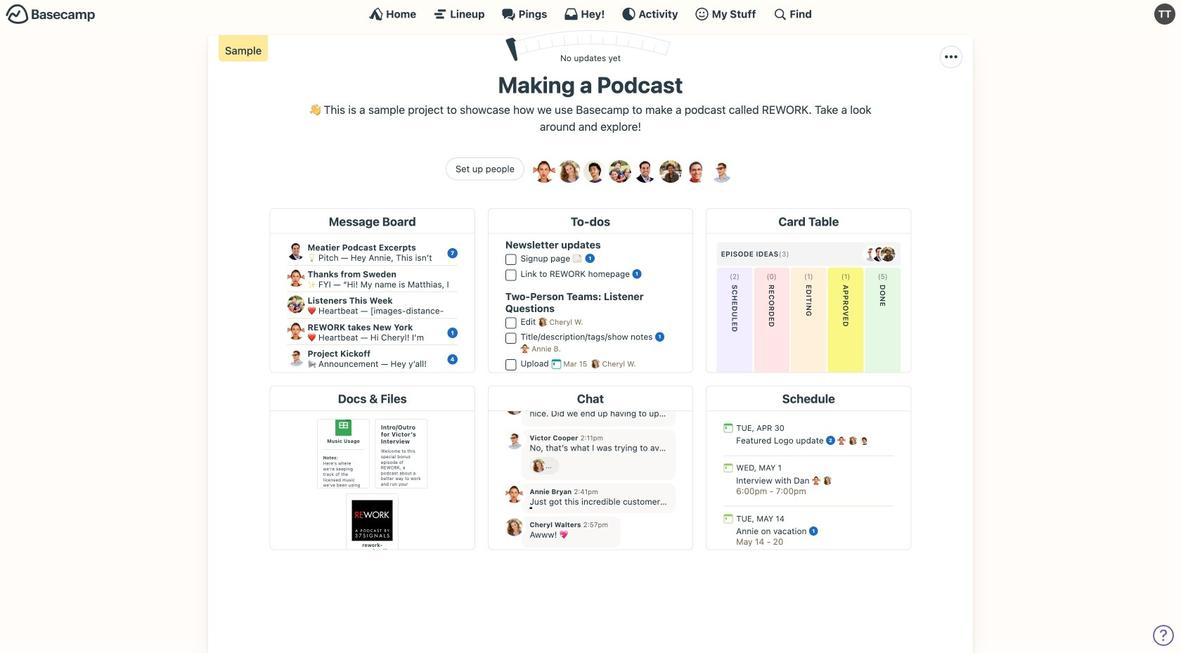 Task type: vqa. For each thing, say whether or not it's contained in the screenshot.
COMMENTS in the the "Subscribers 1 person will be notified when someone comments on this message."
no



Task type: locate. For each thing, give the bounding box(es) containing it.
people on this project element
[[530, 157, 735, 194]]

keyboard shortcut: ⌘ + / image
[[773, 7, 787, 21]]

annie bryan image
[[533, 160, 555, 183]]

steve marsh image
[[685, 160, 707, 183]]

nicole katz image
[[659, 160, 682, 183]]

cheryl walters image
[[558, 160, 581, 183]]

jennifer young image
[[609, 160, 631, 183]]



Task type: describe. For each thing, give the bounding box(es) containing it.
main element
[[0, 0, 1181, 27]]

switch accounts image
[[6, 4, 96, 25]]

jared davis image
[[583, 160, 606, 183]]

terry turtle image
[[1154, 4, 1175, 25]]

josh fiske image
[[634, 160, 657, 183]]

victor cooper image
[[710, 160, 732, 183]]



